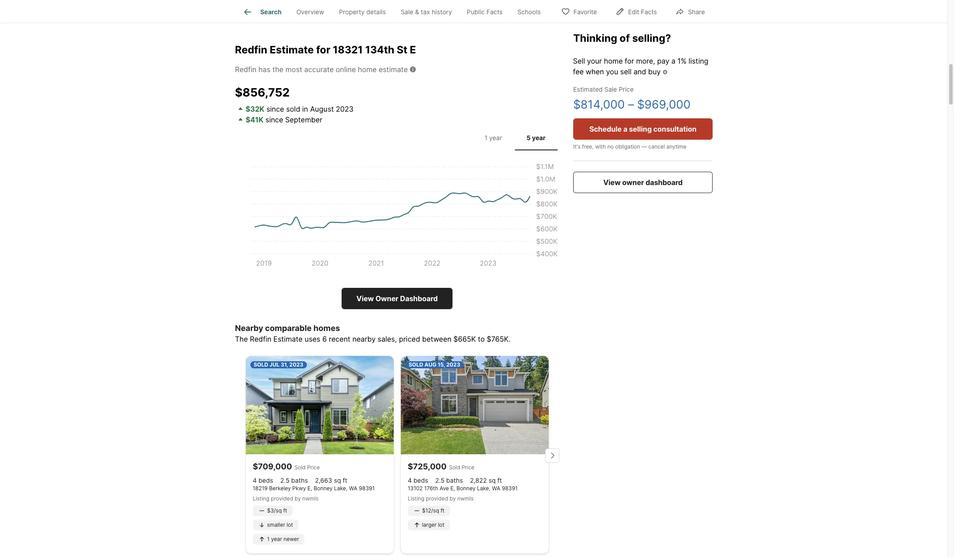 Task type: locate. For each thing, give the bounding box(es) containing it.
1 sold from the left
[[254, 362, 268, 368]]

provided inside 13102 176th ave e, bonney lake, wa 98391 listing provided by nwmls
[[426, 496, 448, 503]]

2.5
[[280, 477, 290, 485], [436, 477, 445, 485]]

1 horizontal spatial price
[[462, 465, 475, 471]]

2,663
[[315, 477, 332, 485]]

1 down the smaller
[[267, 537, 270, 543]]

1 horizontal spatial sale
[[605, 86, 617, 93]]

sold left jul
[[254, 362, 268, 368]]

0 vertical spatial redfin
[[235, 43, 267, 56]]

details
[[367, 8, 386, 16]]

a inside sell your home for more, pay a 1% listing fee when you sell and buy
[[672, 56, 676, 65]]

wa inside 13102 176th ave e, bonney lake, wa 98391 listing provided by nwmls
[[492, 486, 501, 492]]

2.5 for $709,000
[[280, 477, 290, 485]]

2 by from the left
[[450, 496, 456, 503]]

1 vertical spatial sale
[[605, 86, 617, 93]]

nwmls down 2,822
[[458, 496, 474, 503]]

nwmls for $709,000
[[303, 496, 319, 503]]

listing down 18219
[[253, 496, 270, 503]]

0 horizontal spatial 98391
[[359, 486, 375, 492]]

a inside schedule a selling consultation "button"
[[623, 125, 628, 134]]

2 2.5 baths from the left
[[436, 477, 463, 485]]

0 horizontal spatial sq
[[334, 477, 341, 485]]

2023
[[336, 105, 354, 114], [289, 362, 303, 368], [447, 362, 461, 368]]

tab list
[[235, 0, 556, 23], [470, 125, 560, 151]]

0 vertical spatial tab list
[[235, 0, 556, 23]]

sold inside $725,000 sold price
[[449, 465, 460, 471]]

0 horizontal spatial provided
[[271, 496, 293, 503]]

baths for $709,000
[[291, 477, 308, 485]]

facts for edit facts
[[641, 8, 657, 15]]

1 horizontal spatial provided
[[426, 496, 448, 503]]

—
[[642, 144, 647, 150]]

1 2.5 from the left
[[280, 477, 290, 485]]

price inside $709,000 sold price
[[307, 465, 320, 471]]

1 left 5
[[485, 134, 488, 142]]

sold for $709,000
[[295, 465, 306, 471]]

estimated sale price $814,000 – $969,000
[[573, 86, 691, 112]]

estimate down comparable
[[274, 335, 303, 344]]

0 vertical spatial view
[[603, 178, 621, 187]]

1 sold from the left
[[295, 465, 306, 471]]

2 2.5 from the left
[[436, 477, 445, 485]]

beds up 18219
[[259, 477, 273, 485]]

0 vertical spatial a
[[672, 56, 676, 65]]

photo of 18219 berkeley pkwy e, bonney lake, wa 98391 image
[[246, 356, 394, 455]]

lot right the smaller
[[287, 523, 293, 529]]

price up 2,663
[[307, 465, 320, 471]]

e, inside 13102 176th ave e, bonney lake, wa 98391 listing provided by nwmls
[[451, 486, 455, 492]]

since right $41k
[[266, 115, 283, 124]]

year down the smaller
[[271, 537, 282, 543]]

1 horizontal spatial lake,
[[477, 486, 491, 492]]

1 horizontal spatial view
[[603, 178, 621, 187]]

lot right larger
[[438, 523, 445, 529]]

year
[[489, 134, 502, 142], [532, 134, 546, 142], [271, 537, 282, 543]]

facts
[[641, 8, 657, 15], [487, 8, 503, 16]]

1 horizontal spatial year
[[489, 134, 502, 142]]

1 beds from the left
[[259, 477, 273, 485]]

the
[[235, 335, 248, 344]]

1 for 1 year
[[485, 134, 488, 142]]

estimate up most
[[270, 43, 314, 56]]

1 horizontal spatial lot
[[438, 523, 445, 529]]

0 horizontal spatial price
[[307, 465, 320, 471]]

estimated
[[573, 86, 603, 93]]

1 98391 from the left
[[359, 486, 375, 492]]

lake, inside 18219 berkeley pkwy e, bonney lake, wa 98391 listing provided by nwmls
[[334, 486, 348, 492]]

2 4 beds from the left
[[408, 477, 428, 485]]

schedule a selling consultation
[[589, 125, 697, 134]]

1 4 from the left
[[253, 477, 257, 485]]

$12/sq ft
[[422, 508, 445, 515]]

98391 inside 18219 berkeley pkwy e, bonney lake, wa 98391 listing provided by nwmls
[[359, 486, 375, 492]]

lake, inside 13102 176th ave e, bonney lake, wa 98391 listing provided by nwmls
[[477, 486, 491, 492]]

ft right $3/sq on the bottom left of the page
[[283, 508, 287, 515]]

1
[[485, 134, 488, 142], [267, 537, 270, 543]]

1 horizontal spatial sq
[[489, 477, 496, 485]]

2 horizontal spatial price
[[619, 86, 634, 93]]

since
[[267, 105, 284, 114], [266, 115, 283, 124]]

for inside sell your home for more, pay a 1% listing fee when you sell and buy
[[625, 56, 634, 65]]

for up sell
[[625, 56, 634, 65]]

1 horizontal spatial nwmls
[[458, 496, 474, 503]]

provided for $709,000
[[271, 496, 293, 503]]

provided down berkeley
[[271, 496, 293, 503]]

1 baths from the left
[[291, 477, 308, 485]]

redfin left has
[[235, 65, 257, 74]]

1 for 1 year newer
[[267, 537, 270, 543]]

home right online
[[358, 65, 377, 74]]

1 vertical spatial tab list
[[470, 125, 560, 151]]

ft right $12/sq
[[441, 508, 445, 515]]

2 sq from the left
[[489, 477, 496, 485]]

since sold in august 2023
[[265, 105, 354, 114]]

sold aug 15, 2023
[[409, 362, 461, 368]]

listing inside 18219 berkeley pkwy e, bonney lake, wa 98391 listing provided by nwmls
[[253, 496, 270, 503]]

0 horizontal spatial sold
[[295, 465, 306, 471]]

obligation
[[615, 144, 640, 150]]

1 horizontal spatial facts
[[641, 8, 657, 15]]

$32k
[[246, 105, 265, 114]]

nwmls down 'pkwy'
[[303, 496, 319, 503]]

2023 right 31,
[[289, 362, 303, 368]]

priced
[[399, 335, 420, 344]]

sq right 2,663
[[334, 477, 341, 485]]

bonney down 2,822
[[457, 486, 476, 492]]

2.5 up berkeley
[[280, 477, 290, 485]]

ft right 2,822
[[498, 477, 502, 485]]

0 horizontal spatial lot
[[287, 523, 293, 529]]

bonney for $725,000
[[457, 486, 476, 492]]

1 4 beds from the left
[[253, 477, 273, 485]]

by inside 18219 berkeley pkwy e, bonney lake, wa 98391 listing provided by nwmls
[[295, 496, 301, 503]]

0 vertical spatial 1
[[485, 134, 488, 142]]

cancel
[[649, 144, 665, 150]]

2 e, from the left
[[451, 486, 455, 492]]

31,
[[281, 362, 288, 368]]

public facts
[[467, 8, 503, 16]]

redfin down nearby
[[250, 335, 272, 344]]

by for $725,000
[[450, 496, 456, 503]]

price up –
[[619, 86, 634, 93]]

bonney down 2,663
[[314, 486, 333, 492]]

1 nwmls from the left
[[303, 496, 319, 503]]

sale down you
[[605, 86, 617, 93]]

view left owner
[[603, 178, 621, 187]]

thinking of selling?
[[573, 32, 671, 45]]

sq right 2,822
[[489, 477, 496, 485]]

view owner dashboard
[[603, 178, 683, 187]]

0 horizontal spatial 2023
[[289, 362, 303, 368]]

tab list containing search
[[235, 0, 556, 23]]

1 wa from the left
[[349, 486, 358, 492]]

schools tab
[[510, 1, 548, 23]]

beds
[[259, 477, 273, 485], [414, 477, 428, 485]]

price for estimated sale price $814,000 – $969,000
[[619, 86, 634, 93]]

4 for $725,000
[[408, 477, 412, 485]]

nwmls
[[303, 496, 319, 503], [458, 496, 474, 503]]

by
[[295, 496, 301, 503], [450, 496, 456, 503]]

a left 1%
[[672, 56, 676, 65]]

0 vertical spatial estimate
[[270, 43, 314, 56]]

listing inside 13102 176th ave e, bonney lake, wa 98391 listing provided by nwmls
[[408, 496, 425, 503]]

2023 for $725,000
[[447, 362, 461, 368]]

1 horizontal spatial e,
[[451, 486, 455, 492]]

beds for $725,000
[[414, 477, 428, 485]]

0 horizontal spatial lake,
[[334, 486, 348, 492]]

a left selling at top right
[[623, 125, 628, 134]]

0 horizontal spatial 4 beds
[[253, 477, 273, 485]]

2 horizontal spatial 2023
[[447, 362, 461, 368]]

0 horizontal spatial 2.5 baths
[[280, 477, 308, 485]]

2 listing from the left
[[408, 496, 425, 503]]

2023 right august
[[336, 105, 354, 114]]

2 vertical spatial redfin
[[250, 335, 272, 344]]

1 vertical spatial 1
[[267, 537, 270, 543]]

newer
[[284, 537, 299, 543]]

lake, down 2,822 sq ft
[[477, 486, 491, 492]]

0 horizontal spatial listing
[[253, 496, 270, 503]]

1 vertical spatial redfin
[[235, 65, 257, 74]]

$709,000 sold price
[[253, 463, 320, 472]]

2 wa from the left
[[492, 486, 501, 492]]

sold up 13102 176th ave e, bonney lake, wa 98391 listing provided by nwmls
[[449, 465, 460, 471]]

1 lot from the left
[[287, 523, 293, 529]]

0 horizontal spatial 2.5
[[280, 477, 290, 485]]

history
[[432, 8, 452, 16]]

overview
[[297, 8, 324, 16]]

sold
[[254, 362, 268, 368], [409, 362, 424, 368]]

$814,000
[[573, 98, 625, 112]]

view left the owner
[[357, 295, 374, 304]]

bonney for $709,000
[[314, 486, 333, 492]]

1 listing from the left
[[253, 496, 270, 503]]

by inside 13102 176th ave e, bonney lake, wa 98391 listing provided by nwmls
[[450, 496, 456, 503]]

price up 2,822
[[462, 465, 475, 471]]

nwmls inside 18219 berkeley pkwy e, bonney lake, wa 98391 listing provided by nwmls
[[303, 496, 319, 503]]

owner
[[622, 178, 644, 187]]

lake, for $709,000
[[334, 486, 348, 492]]

year inside tab
[[489, 134, 502, 142]]

0 horizontal spatial view
[[357, 295, 374, 304]]

1 vertical spatial a
[[623, 125, 628, 134]]

1 year
[[485, 134, 502, 142]]

$41k
[[246, 115, 264, 124]]

view owner dashboard
[[357, 295, 438, 304]]

2 provided from the left
[[426, 496, 448, 503]]

price
[[619, 86, 634, 93], [307, 465, 320, 471], [462, 465, 475, 471]]

sold inside $709,000 sold price
[[295, 465, 306, 471]]

1 horizontal spatial 98391
[[502, 486, 518, 492]]

2 baths from the left
[[446, 477, 463, 485]]

sale left &
[[401, 8, 414, 16]]

0 horizontal spatial for
[[316, 43, 331, 56]]

–
[[628, 98, 634, 112]]

e, right 'pkwy'
[[308, 486, 312, 492]]

1 horizontal spatial home
[[604, 56, 623, 65]]

redfin
[[235, 43, 267, 56], [235, 65, 257, 74], [250, 335, 272, 344]]

year inside "tab"
[[532, 134, 546, 142]]

0 vertical spatial for
[[316, 43, 331, 56]]

1 vertical spatial view
[[357, 295, 374, 304]]

2.5 up 'ave' at the left bottom
[[436, 477, 445, 485]]

4 beds up 18219
[[253, 477, 273, 485]]

in
[[302, 105, 308, 114]]

uses
[[305, 335, 321, 344]]

2023 right 15,
[[447, 362, 461, 368]]

4 up 13102 in the bottom of the page
[[408, 477, 412, 485]]

0 horizontal spatial by
[[295, 496, 301, 503]]

2.5 baths up 'ave' at the left bottom
[[436, 477, 463, 485]]

4 beds up 13102 in the bottom of the page
[[408, 477, 428, 485]]

since left 'sold' at the top left of page
[[267, 105, 284, 114]]

2 lot from the left
[[438, 523, 445, 529]]

2.5 baths up 'pkwy'
[[280, 477, 308, 485]]

1 inside tab
[[485, 134, 488, 142]]

0 horizontal spatial wa
[[349, 486, 358, 492]]

home up you
[[604, 56, 623, 65]]

tax
[[421, 8, 430, 16]]

no
[[608, 144, 614, 150]]

4 for $709,000
[[253, 477, 257, 485]]

1 sq from the left
[[334, 477, 341, 485]]

facts inside edit facts button
[[641, 8, 657, 15]]

0 horizontal spatial e,
[[308, 486, 312, 492]]

0 vertical spatial sale
[[401, 8, 414, 16]]

facts right edit
[[641, 8, 657, 15]]

redfin up has
[[235, 43, 267, 56]]

wa
[[349, 486, 358, 492], [492, 486, 501, 492]]

when
[[586, 67, 604, 76]]

e,
[[308, 486, 312, 492], [451, 486, 455, 492]]

0 horizontal spatial 4
[[253, 477, 257, 485]]

since september
[[264, 115, 323, 124]]

1 horizontal spatial for
[[625, 56, 634, 65]]

0 vertical spatial since
[[267, 105, 284, 114]]

1 horizontal spatial 4
[[408, 477, 412, 485]]

1 horizontal spatial a
[[672, 56, 676, 65]]

your
[[587, 56, 602, 65]]

baths up 'pkwy'
[[291, 477, 308, 485]]

baths up 'ave' at the left bottom
[[446, 477, 463, 485]]

thinking
[[573, 32, 617, 45]]

2 sold from the left
[[449, 465, 460, 471]]

e, right 'ave' at the left bottom
[[451, 486, 455, 492]]

listing down 13102 in the bottom of the page
[[408, 496, 425, 503]]

lake, down 2,663 sq ft
[[334, 486, 348, 492]]

1 horizontal spatial wa
[[492, 486, 501, 492]]

0 horizontal spatial nwmls
[[303, 496, 319, 503]]

free,
[[582, 144, 594, 150]]

0 horizontal spatial baths
[[291, 477, 308, 485]]

2 98391 from the left
[[502, 486, 518, 492]]

1 horizontal spatial baths
[[446, 477, 463, 485]]

bonney inside 13102 176th ave e, bonney lake, wa 98391 listing provided by nwmls
[[457, 486, 476, 492]]

2 nwmls from the left
[[458, 496, 474, 503]]

0 horizontal spatial bonney
[[314, 486, 333, 492]]

for
[[316, 43, 331, 56], [625, 56, 634, 65]]

bonney inside 18219 berkeley pkwy e, bonney lake, wa 98391 listing provided by nwmls
[[314, 486, 333, 492]]

1 horizontal spatial beds
[[414, 477, 428, 485]]

2,822
[[470, 477, 487, 485]]

0 horizontal spatial a
[[623, 125, 628, 134]]

2 lake, from the left
[[477, 486, 491, 492]]

1 horizontal spatial by
[[450, 496, 456, 503]]

bonney
[[314, 486, 333, 492], [457, 486, 476, 492]]

lot for $725,000
[[438, 523, 445, 529]]

provided down 176th
[[426, 496, 448, 503]]

larger
[[422, 523, 437, 529]]

sale & tax history tab
[[394, 1, 460, 23]]

1 horizontal spatial 2.5 baths
[[436, 477, 463, 485]]

0 horizontal spatial sold
[[254, 362, 268, 368]]

18321
[[333, 43, 363, 56]]

0 horizontal spatial sale
[[401, 8, 414, 16]]

1 provided from the left
[[271, 496, 293, 503]]

price inside $725,000 sold price
[[462, 465, 475, 471]]

favorite button
[[554, 2, 605, 20]]

dashboard
[[646, 178, 683, 187]]

13102
[[408, 486, 423, 492]]

facts right "public"
[[487, 8, 503, 16]]

search
[[260, 8, 282, 16]]

0 horizontal spatial year
[[271, 537, 282, 543]]

for up redfin has the most accurate online home estimate on the left
[[316, 43, 331, 56]]

beds up 13102 in the bottom of the page
[[414, 477, 428, 485]]

1 2.5 baths from the left
[[280, 477, 308, 485]]

2.5 baths for $725,000
[[436, 477, 463, 485]]

nwmls for $725,000
[[458, 496, 474, 503]]

1 horizontal spatial 2.5
[[436, 477, 445, 485]]

sold for $725,000
[[449, 465, 460, 471]]

sq
[[334, 477, 341, 485], [489, 477, 496, 485]]

1 horizontal spatial 1
[[485, 134, 488, 142]]

1 horizontal spatial listing
[[408, 496, 425, 503]]

0 horizontal spatial 1
[[267, 537, 270, 543]]

1 e, from the left
[[308, 486, 312, 492]]

1 horizontal spatial sold
[[409, 362, 424, 368]]

nwmls inside 13102 176th ave e, bonney lake, wa 98391 listing provided by nwmls
[[458, 496, 474, 503]]

year right 5
[[532, 134, 546, 142]]

1 vertical spatial since
[[266, 115, 283, 124]]

listing for $709,000
[[253, 496, 270, 503]]

0 horizontal spatial home
[[358, 65, 377, 74]]

selling
[[629, 125, 652, 134]]

sold up 'pkwy'
[[295, 465, 306, 471]]

price inside estimated sale price $814,000 – $969,000
[[619, 86, 634, 93]]

1 vertical spatial estimate
[[274, 335, 303, 344]]

2.5 for $725,000
[[436, 477, 445, 485]]

1 lake, from the left
[[334, 486, 348, 492]]

98391 inside 13102 176th ave e, bonney lake, wa 98391 listing provided by nwmls
[[502, 486, 518, 492]]

1 by from the left
[[295, 496, 301, 503]]

2 4 from the left
[[408, 477, 412, 485]]

2 sold from the left
[[409, 362, 424, 368]]

1 horizontal spatial bonney
[[457, 486, 476, 492]]

1 bonney from the left
[[314, 486, 333, 492]]

1 vertical spatial for
[[625, 56, 634, 65]]

0 horizontal spatial facts
[[487, 8, 503, 16]]

2 bonney from the left
[[457, 486, 476, 492]]

provided inside 18219 berkeley pkwy e, bonney lake, wa 98391 listing provided by nwmls
[[271, 496, 293, 503]]

view for view owner dashboard
[[357, 295, 374, 304]]

baths
[[291, 477, 308, 485], [446, 477, 463, 485]]

wa inside 18219 berkeley pkwy e, bonney lake, wa 98391 listing provided by nwmls
[[349, 486, 358, 492]]

1 horizontal spatial sold
[[449, 465, 460, 471]]

property
[[339, 8, 365, 16]]

0 horizontal spatial beds
[[259, 477, 273, 485]]

baths for $725,000
[[446, 477, 463, 485]]

facts inside public facts tab
[[487, 8, 503, 16]]

schedule a selling consultation button
[[573, 119, 713, 140]]

1 horizontal spatial 4 beds
[[408, 477, 428, 485]]

sold left aug
[[409, 362, 424, 368]]

year left 5
[[489, 134, 502, 142]]

4 up 18219
[[253, 477, 257, 485]]

2 horizontal spatial year
[[532, 134, 546, 142]]

2 beds from the left
[[414, 477, 428, 485]]

e, inside 18219 berkeley pkwy e, bonney lake, wa 98391 listing provided by nwmls
[[308, 486, 312, 492]]

estimate
[[270, 43, 314, 56], [274, 335, 303, 344]]



Task type: describe. For each thing, give the bounding box(es) containing it.
$3/sq
[[267, 508, 282, 515]]

1 year newer
[[267, 537, 299, 543]]

overview tab
[[289, 1, 332, 23]]

redfin estimate for 18321 134th st e
[[235, 43, 416, 56]]

facts for public facts
[[487, 8, 503, 16]]

recent
[[329, 335, 351, 344]]

search link
[[243, 7, 282, 17]]

the
[[273, 65, 284, 74]]

2023 for $709,000
[[289, 362, 303, 368]]

$856,752
[[235, 86, 290, 99]]

most
[[286, 65, 302, 74]]

since for september
[[266, 115, 283, 124]]

1 year tab
[[472, 127, 515, 149]]

owner
[[376, 295, 399, 304]]

home inside sell your home for more, pay a 1% listing fee when you sell and buy
[[604, 56, 623, 65]]

provided for $725,000
[[426, 496, 448, 503]]

anytime
[[667, 144, 687, 150]]

e, for $709,000
[[308, 486, 312, 492]]

4 beds for $725,000
[[408, 477, 428, 485]]

year for 1 year newer
[[271, 537, 282, 543]]

134th
[[365, 43, 395, 56]]

between
[[422, 335, 452, 344]]

selling?
[[632, 32, 671, 45]]

sale inside estimated sale price $814,000 – $969,000
[[605, 86, 617, 93]]

property details tab
[[332, 1, 394, 23]]

sq for $709,000
[[334, 477, 341, 485]]

homes
[[314, 324, 340, 333]]

view owner dashboard button
[[342, 288, 453, 310]]

of
[[620, 32, 630, 45]]

$969,000
[[637, 98, 691, 112]]

$709,000
[[253, 463, 292, 472]]

98391 for $709,000
[[359, 486, 375, 492]]

redfin for redfin estimate for 18321 134th st e
[[235, 43, 267, 56]]

it's
[[573, 144, 581, 150]]

property details
[[339, 8, 386, 16]]

$725,000 sold price
[[408, 463, 475, 472]]

sold
[[286, 105, 300, 114]]

public
[[467, 8, 485, 16]]

dashboard
[[400, 295, 438, 304]]

$725,000
[[408, 463, 447, 472]]

redfin inside nearby comparable homes the redfin estimate uses 6 recent nearby sales, priced between $665k to $765k.
[[250, 335, 272, 344]]

listing for $725,000
[[408, 496, 425, 503]]

schools
[[518, 8, 541, 16]]

estimate inside nearby comparable homes the redfin estimate uses 6 recent nearby sales, priced between $665k to $765k.
[[274, 335, 303, 344]]

e, for $725,000
[[451, 486, 455, 492]]

it's free, with no obligation — cancel anytime
[[573, 144, 687, 150]]

sell your home for more, pay a 1% listing fee when you sell and buy
[[573, 56, 709, 76]]

larger lot
[[422, 523, 445, 529]]

sold for $709,000
[[254, 362, 268, 368]]

beds for $709,000
[[259, 477, 273, 485]]

18219
[[253, 486, 268, 492]]

smaller
[[267, 523, 285, 529]]

edit facts button
[[608, 2, 665, 20]]

view for view owner dashboard
[[603, 178, 621, 187]]

5 year tab
[[515, 127, 558, 149]]

nearby
[[353, 335, 376, 344]]

13102 176th ave e, bonney lake, wa 98391 listing provided by nwmls
[[408, 486, 518, 503]]

year for 5 year
[[532, 134, 546, 142]]

&
[[415, 8, 419, 16]]

september
[[285, 115, 323, 124]]

pay
[[658, 56, 670, 65]]

tab list containing 1 year
[[470, 125, 560, 151]]

aug
[[425, 362, 437, 368]]

berkeley
[[269, 486, 291, 492]]

sale inside 'tab'
[[401, 8, 414, 16]]

consultation
[[653, 125, 697, 134]]

wa for $709,000
[[349, 486, 358, 492]]

2,822 sq ft
[[470, 477, 502, 485]]

1 horizontal spatial 2023
[[336, 105, 354, 114]]

sell
[[573, 56, 585, 65]]

fee
[[573, 67, 584, 76]]

accurate
[[304, 65, 334, 74]]

public facts tab
[[460, 1, 510, 23]]

online
[[336, 65, 356, 74]]

next image
[[545, 449, 560, 463]]

to
[[478, 335, 485, 344]]

share button
[[668, 2, 713, 20]]

view owner dashboard button
[[573, 172, 713, 194]]

lot for $709,000
[[287, 523, 293, 529]]

and
[[634, 67, 647, 76]]

sell
[[621, 67, 632, 76]]

with
[[595, 144, 606, 150]]

since for sold
[[267, 105, 284, 114]]

176th
[[424, 486, 438, 492]]

redfin for redfin has the most accurate online home estimate
[[235, 65, 257, 74]]

more,
[[636, 56, 656, 65]]

nearby
[[235, 324, 263, 333]]

4 beds for $709,000
[[253, 477, 273, 485]]

jul
[[270, 362, 280, 368]]

5
[[527, 134, 531, 142]]

6
[[323, 335, 327, 344]]

sq for $725,000
[[489, 477, 496, 485]]

by for $709,000
[[295, 496, 301, 503]]

price for $725,000 sold price
[[462, 465, 475, 471]]

year for 1 year
[[489, 134, 502, 142]]

favorite
[[574, 8, 597, 15]]

photo of 13102 176th ave e, bonney lake, wa 98391 image
[[401, 356, 549, 455]]

lake, for $725,000
[[477, 486, 491, 492]]

sales,
[[378, 335, 397, 344]]

redfin has the most accurate online home estimate
[[235, 65, 408, 74]]

2,663 sq ft
[[315, 477, 347, 485]]

$765k.
[[487, 335, 511, 344]]

$12/sq
[[422, 508, 439, 515]]

wa for $725,000
[[492, 486, 501, 492]]

sold for $725,000
[[409, 362, 424, 368]]

e
[[410, 43, 416, 56]]

historical redfin estimate graph chart image
[[235, 151, 560, 279]]

$665k
[[454, 335, 476, 344]]

edit facts
[[628, 8, 657, 15]]

has
[[259, 65, 271, 74]]

listing
[[689, 56, 709, 65]]

$3/sq ft
[[267, 508, 287, 515]]

2.5 baths for $709,000
[[280, 477, 308, 485]]

15,
[[438, 362, 445, 368]]

smaller lot
[[267, 523, 293, 529]]

98391 for $725,000
[[502, 486, 518, 492]]

sale & tax history
[[401, 8, 452, 16]]

edit
[[628, 8, 640, 15]]

5 year
[[527, 134, 546, 142]]

buy
[[649, 67, 661, 76]]

price for $709,000 sold price
[[307, 465, 320, 471]]

estimate
[[379, 65, 408, 74]]

ft right 2,663
[[343, 477, 347, 485]]

ave
[[440, 486, 449, 492]]



Task type: vqa. For each thing, say whether or not it's contained in the screenshot.
Sale
yes



